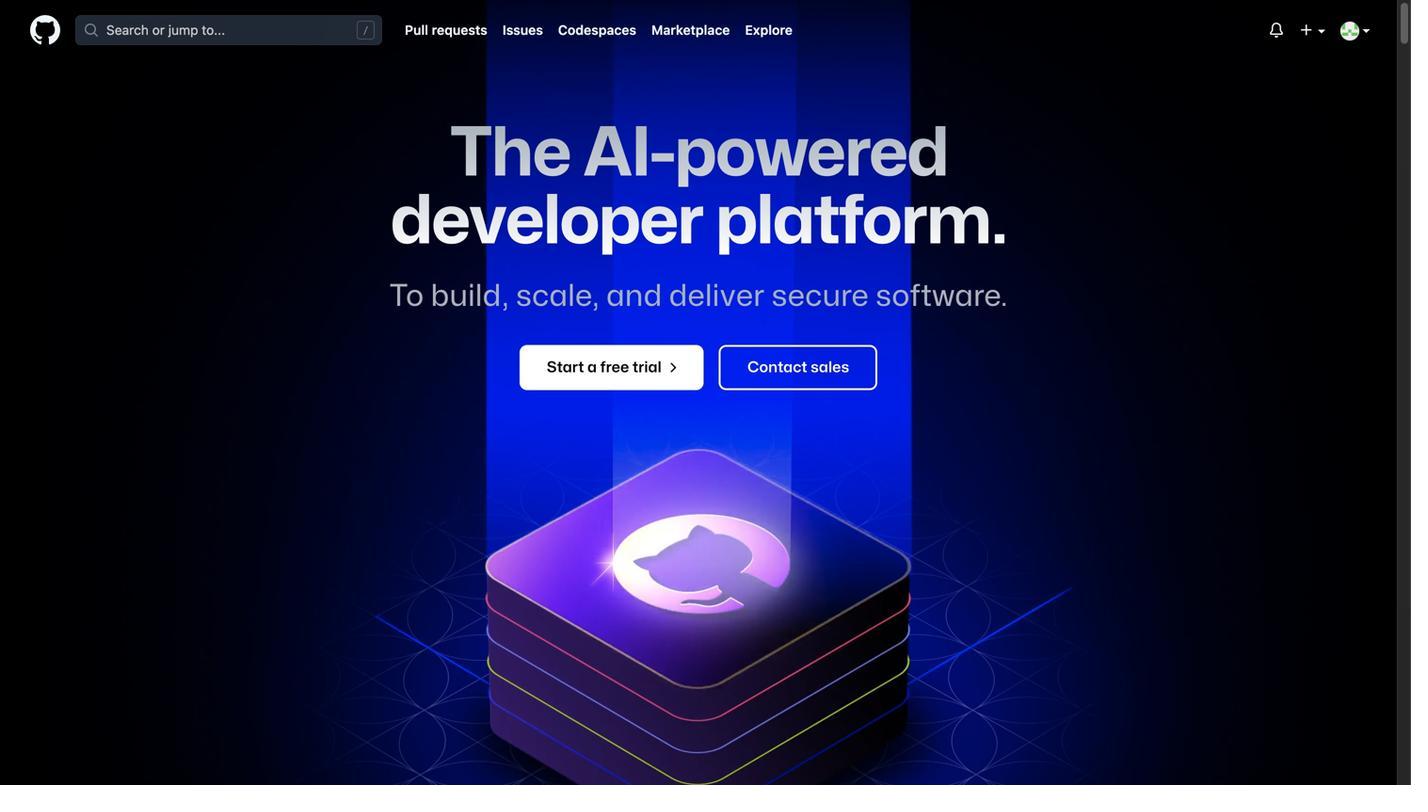 Task type: vqa. For each thing, say whether or not it's contained in the screenshot.
'Create' related to Create your first project Ready to start building? Create a repository for a new idea or bring over an existing repository to keep contributing to it.
no



Task type: describe. For each thing, give the bounding box(es) containing it.
banner containing search or jump to...
[[0, 0, 1397, 60]]

start
[[547, 360, 584, 375]]

@terryturtle85 image
[[1341, 22, 1359, 40]]

deliver
[[669, 282, 765, 311]]

issues
[[503, 22, 543, 38]]

you have no unread notifications image
[[1269, 23, 1284, 38]]

request
[[432, 22, 480, 38]]

marketplace link
[[652, 5, 730, 55]]

secure
[[772, 282, 869, 311]]

free
[[600, 360, 629, 375]]

build,
[[431, 282, 509, 311]]

the
[[449, 121, 570, 187]]

or
[[152, 22, 165, 38]]

global element
[[405, 5, 808, 55]]

contact
[[747, 360, 807, 375]]

software.
[[876, 282, 1008, 311]]

contact sales link
[[719, 345, 878, 390]]

search
[[106, 22, 149, 38]]

search or jump to...
[[106, 22, 225, 38]]

pull
[[405, 22, 428, 38]]

the ai-powered developer platform.
[[390, 121, 1007, 255]]

a
[[588, 360, 597, 375]]

start a free trial
[[547, 360, 662, 375]]

developer
[[390, 189, 703, 255]]

to...
[[202, 22, 225, 38]]



Task type: locate. For each thing, give the bounding box(es) containing it.
to
[[389, 282, 424, 311]]

explore
[[745, 22, 793, 38]]

contact sales
[[747, 360, 849, 375]]

homepage image
[[30, 15, 60, 45]]

marketplace
[[652, 22, 730, 38]]

banner
[[0, 0, 1397, 60]]

s
[[480, 22, 487, 38]]

ai-
[[583, 121, 674, 187]]

and
[[606, 282, 662, 311]]

scale,
[[516, 282, 600, 311]]

explore link
[[745, 5, 793, 55]]

trial
[[633, 360, 662, 375]]

sales
[[811, 360, 849, 375]]

jump
[[168, 22, 198, 38]]

pull request s
[[405, 22, 487, 38]]

codespaces link
[[558, 5, 636, 55]]

start a free trial link
[[520, 345, 704, 390]]

search or jump to... button
[[76, 16, 381, 44]]

plus image
[[1299, 23, 1315, 38]]

to build, scale, and deliver secure software.
[[389, 282, 1008, 311]]

powered
[[674, 121, 948, 187]]

platform.
[[715, 189, 1007, 255]]

codespaces
[[558, 22, 636, 38]]

issues link
[[503, 5, 543, 55]]

search image
[[84, 23, 99, 38]]



